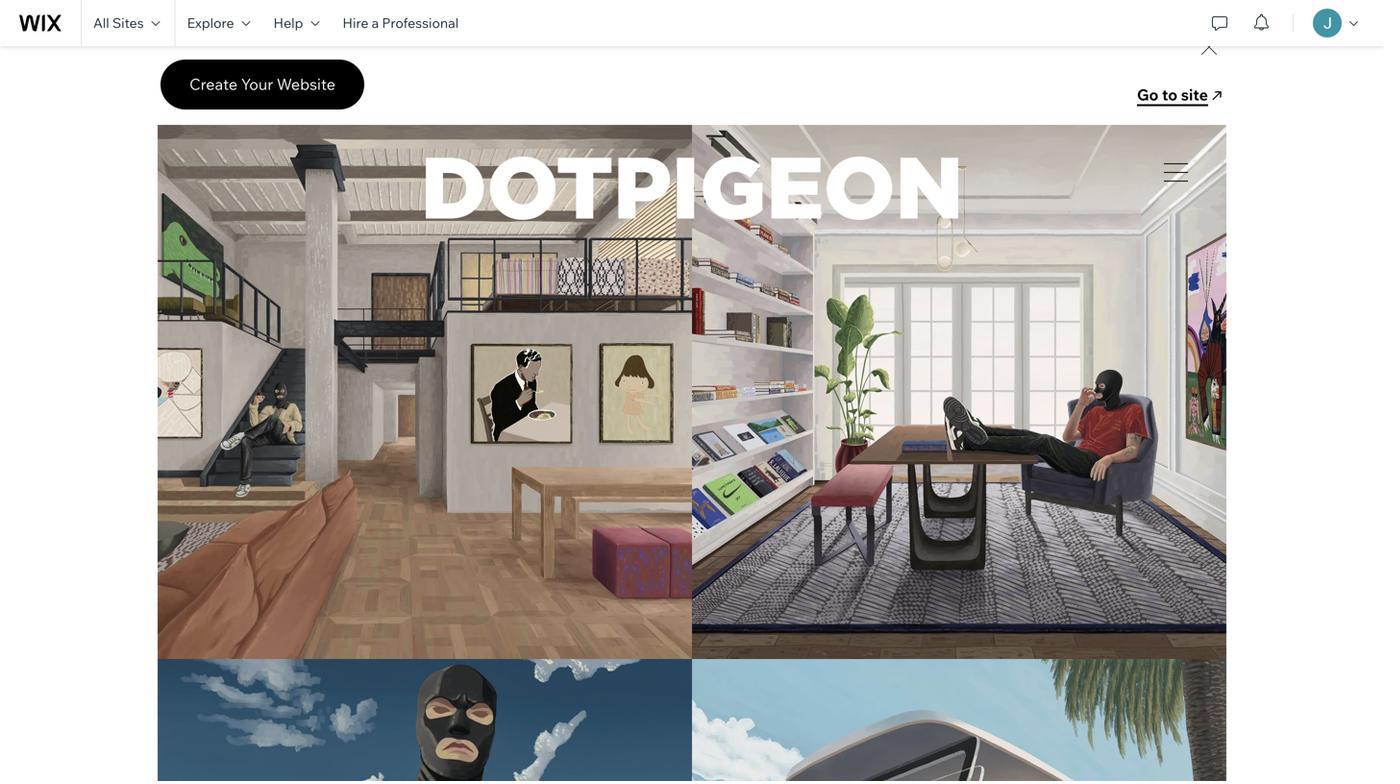 Task type: locate. For each thing, give the bounding box(es) containing it.
help
[[273, 14, 303, 31]]

hire a professional
[[343, 14, 459, 31]]

professional
[[382, 14, 459, 31]]

a
[[372, 14, 379, 31]]

all sites
[[93, 14, 144, 31]]



Task type: vqa. For each thing, say whether or not it's contained in the screenshot.
Hire
yes



Task type: describe. For each thing, give the bounding box(es) containing it.
all
[[93, 14, 109, 31]]

help button
[[262, 0, 331, 46]]

sites
[[112, 14, 144, 31]]

explore
[[187, 14, 234, 31]]

hire a professional link
[[331, 0, 470, 46]]

hire
[[343, 14, 369, 31]]



